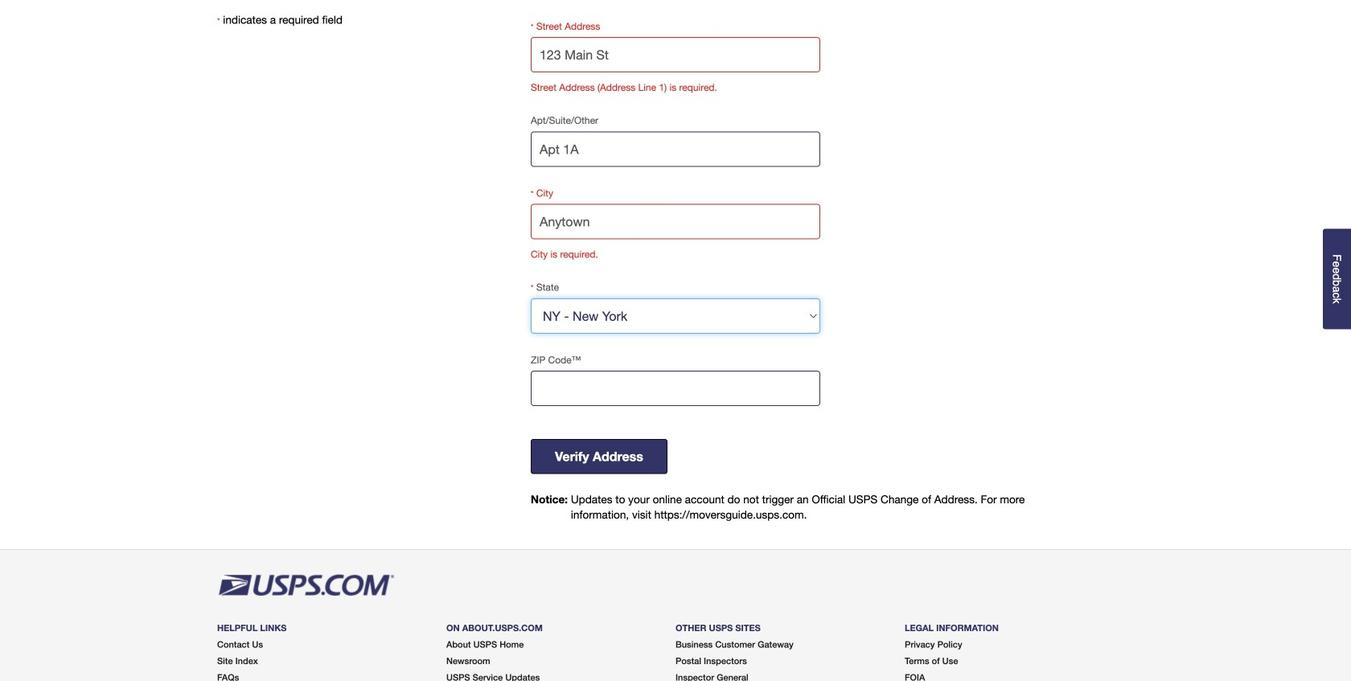 Task type: vqa. For each thing, say whether or not it's contained in the screenshot.
telephone field
no



Task type: locate. For each thing, give the bounding box(es) containing it.
None text field
[[531, 371, 820, 406]]

None text field
[[531, 37, 820, 72], [531, 131, 820, 167], [531, 204, 820, 239], [531, 37, 820, 72], [531, 131, 820, 167], [531, 204, 820, 239]]

usps.com home. the profile of an eagle's head adjoining the words united states postal service are the two elements that are combined to form the corporate signature. image
[[217, 574, 395, 596]]



